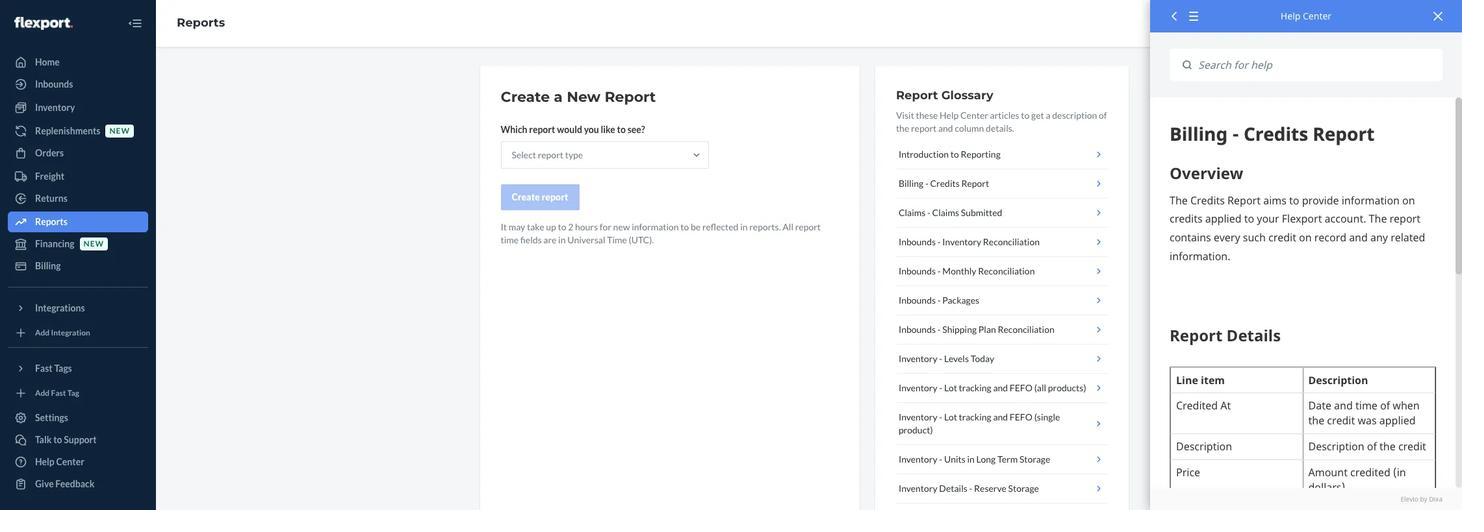 Task type: locate. For each thing, give the bounding box(es) containing it.
fast left the tags
[[35, 363, 52, 374]]

report down these
[[911, 123, 937, 134]]

freight link
[[8, 166, 148, 187]]

- for inbounds - monthly reconciliation
[[938, 266, 941, 277]]

1 vertical spatial reports
[[35, 216, 67, 227]]

help
[[1281, 10, 1301, 22], [940, 110, 959, 121], [35, 457, 54, 468]]

2 vertical spatial in
[[967, 454, 975, 465]]

inbounds - monthly reconciliation
[[899, 266, 1035, 277]]

introduction
[[899, 149, 949, 160]]

lot inside inventory - lot tracking and fefo (single product)
[[944, 412, 957, 423]]

-
[[925, 178, 928, 189], [927, 207, 930, 218], [938, 237, 941, 248], [938, 266, 941, 277], [938, 295, 941, 306], [938, 324, 941, 335], [939, 353, 942, 365], [939, 383, 942, 394], [939, 412, 942, 423], [939, 454, 942, 465], [969, 483, 972, 495]]

inbounds - inventory reconciliation button
[[896, 228, 1108, 257]]

0 vertical spatial fast
[[35, 363, 52, 374]]

1 horizontal spatial center
[[960, 110, 988, 121]]

integrations
[[35, 303, 85, 314]]

claims - claims submitted button
[[896, 199, 1108, 228]]

create up may
[[512, 192, 540, 203]]

1 horizontal spatial reports link
[[177, 16, 225, 30]]

inbounds for inbounds - shipping plan reconciliation
[[899, 324, 936, 335]]

1 lot from the top
[[944, 383, 957, 394]]

create up which
[[501, 88, 550, 106]]

0 vertical spatial storage
[[1020, 454, 1050, 465]]

2 vertical spatial new
[[84, 239, 104, 249]]

and inside inventory - lot tracking and fefo (single product)
[[993, 412, 1008, 423]]

help up search search field
[[1281, 10, 1301, 22]]

- inside "button"
[[938, 324, 941, 335]]

1 vertical spatial add
[[35, 389, 50, 399]]

2 horizontal spatial in
[[967, 454, 975, 465]]

- down the billing - credits report
[[927, 207, 930, 218]]

inbounds - shipping plan reconciliation
[[899, 324, 1054, 335]]

1 vertical spatial a
[[1046, 110, 1050, 121]]

type
[[565, 149, 583, 161]]

0 vertical spatial a
[[554, 88, 563, 106]]

- inside inventory - lot tracking and fefo (single product)
[[939, 412, 942, 423]]

2 vertical spatial center
[[56, 457, 84, 468]]

inbounds
[[35, 79, 73, 90], [899, 237, 936, 248], [899, 266, 936, 277], [899, 295, 936, 306], [899, 324, 936, 335]]

and down the inventory - lot tracking and fefo (all products) button
[[993, 412, 1008, 423]]

0 horizontal spatial reports link
[[8, 212, 148, 233]]

1 vertical spatial help
[[940, 110, 959, 121]]

0 vertical spatial fefo
[[1010, 383, 1033, 394]]

center inside visit these help center articles to get a description of the report and column details.
[[960, 110, 988, 121]]

report inside button
[[542, 192, 568, 203]]

new up time
[[613, 222, 630, 233]]

inbounds for inbounds - inventory reconciliation
[[899, 237, 936, 248]]

get
[[1031, 110, 1044, 121]]

1 horizontal spatial billing
[[899, 178, 924, 189]]

new up orders link
[[109, 126, 130, 136]]

reconciliation down inbounds - packages button
[[998, 324, 1054, 335]]

inbounds down claims - claims submitted
[[899, 237, 936, 248]]

reconciliation inside inbounds - monthly reconciliation button
[[978, 266, 1035, 277]]

lot for inventory - lot tracking and fefo (all products)
[[944, 383, 957, 394]]

product)
[[899, 425, 933, 436]]

help center
[[1281, 10, 1332, 22], [35, 457, 84, 468]]

inventory down inventory - levels today
[[899, 383, 937, 394]]

add for add fast tag
[[35, 389, 50, 399]]

report up select report type
[[529, 124, 555, 135]]

be
[[691, 222, 701, 233]]

returns
[[35, 193, 67, 204]]

report
[[911, 123, 937, 134], [529, 124, 555, 135], [538, 149, 563, 161], [542, 192, 568, 203], [795, 222, 821, 233]]

center up column on the top right
[[960, 110, 988, 121]]

inventory - lot tracking and fefo (all products)
[[899, 383, 1086, 394]]

billing for billing - credits report
[[899, 178, 924, 189]]

new for financing
[[84, 239, 104, 249]]

1 vertical spatial billing
[[35, 261, 61, 272]]

- left levels
[[939, 353, 942, 365]]

2 horizontal spatial center
[[1303, 10, 1332, 22]]

claims down the billing - credits report
[[899, 207, 926, 218]]

- for billing - credits report
[[925, 178, 928, 189]]

1 fefo from the top
[[1010, 383, 1033, 394]]

tracking down "inventory - lot tracking and fefo (all products)"
[[959, 412, 991, 423]]

support
[[64, 435, 97, 446]]

report glossary
[[896, 88, 993, 103]]

- down inventory - levels today
[[939, 383, 942, 394]]

1 horizontal spatial a
[[1046, 110, 1050, 121]]

fast
[[35, 363, 52, 374], [51, 389, 66, 399]]

1 vertical spatial help center
[[35, 457, 84, 468]]

claims - claims submitted
[[899, 207, 1002, 218]]

and down inventory - levels today button on the bottom of the page
[[993, 383, 1008, 394]]

- for claims - claims submitted
[[927, 207, 930, 218]]

- left units
[[939, 454, 942, 465]]

inbounds down "home"
[[35, 79, 73, 90]]

center
[[1303, 10, 1332, 22], [960, 110, 988, 121], [56, 457, 84, 468]]

to
[[1021, 110, 1030, 121], [617, 124, 626, 135], [951, 149, 959, 160], [558, 222, 566, 233], [681, 222, 689, 233], [53, 435, 62, 446]]

add integration
[[35, 328, 90, 338]]

tracking down today
[[959, 383, 991, 394]]

column
[[955, 123, 984, 134]]

report
[[605, 88, 656, 106], [896, 88, 938, 103], [961, 178, 989, 189]]

inbounds - packages button
[[896, 287, 1108, 316]]

the
[[896, 123, 909, 134]]

for
[[600, 222, 611, 233]]

1 horizontal spatial help
[[940, 110, 959, 121]]

in left long
[[967, 454, 975, 465]]

help center up search search field
[[1281, 10, 1332, 22]]

report up up
[[542, 192, 568, 203]]

tracking
[[959, 383, 991, 394], [959, 412, 991, 423]]

claims down the credits at right top
[[932, 207, 959, 218]]

tracking inside inventory - lot tracking and fefo (single product)
[[959, 412, 991, 423]]

and
[[938, 123, 953, 134], [993, 383, 1008, 394], [993, 412, 1008, 423]]

0 vertical spatial and
[[938, 123, 953, 134]]

long
[[976, 454, 996, 465]]

1 tracking from the top
[[959, 383, 991, 394]]

fast inside dropdown button
[[35, 363, 52, 374]]

in left reports.
[[740, 222, 748, 233]]

flexport logo image
[[14, 17, 73, 30]]

inbounds inside 'button'
[[899, 237, 936, 248]]

to left be
[[681, 222, 689, 233]]

new
[[567, 88, 601, 106]]

fast left tag on the bottom of the page
[[51, 389, 66, 399]]

- inside 'button'
[[938, 237, 941, 248]]

0 vertical spatial add
[[35, 328, 50, 338]]

0 vertical spatial create
[[501, 88, 550, 106]]

1 vertical spatial lot
[[944, 412, 957, 423]]

fefo left (all
[[1010, 383, 1033, 394]]

inventory for inventory details - reserve storage
[[899, 483, 937, 495]]

fefo inside inventory - lot tracking and fefo (single product)
[[1010, 412, 1033, 423]]

1 horizontal spatial report
[[896, 88, 938, 103]]

2 tracking from the top
[[959, 412, 991, 423]]

inventory - units in long term storage
[[899, 454, 1050, 465]]

create for create report
[[512, 192, 540, 203]]

to left 2
[[558, 222, 566, 233]]

2 lot from the top
[[944, 412, 957, 423]]

1 vertical spatial in
[[558, 235, 566, 246]]

billing - credits report button
[[896, 170, 1108, 199]]

- right details
[[969, 483, 972, 495]]

0 vertical spatial help center
[[1281, 10, 1332, 22]]

tracking for (all
[[959, 383, 991, 394]]

integrations button
[[8, 298, 148, 319]]

0 vertical spatial new
[[109, 126, 130, 136]]

center up search search field
[[1303, 10, 1332, 22]]

billing down financing
[[35, 261, 61, 272]]

inventory inside inventory - levels today button
[[899, 353, 937, 365]]

1 vertical spatial center
[[960, 110, 988, 121]]

create for create a new report
[[501, 88, 550, 106]]

see?
[[627, 124, 645, 135]]

inventory inside inventory - lot tracking and fefo (single product)
[[899, 412, 937, 423]]

reconciliation down claims - claims submitted button
[[983, 237, 1040, 248]]

inventory left details
[[899, 483, 937, 495]]

it
[[501, 222, 507, 233]]

reconciliation inside inbounds - inventory reconciliation 'button'
[[983, 237, 1040, 248]]

in right are
[[558, 235, 566, 246]]

select
[[512, 149, 536, 161]]

help up give
[[35, 457, 54, 468]]

- for inventory - lot tracking and fefo (single product)
[[939, 412, 942, 423]]

add integration link
[[8, 324, 148, 342]]

glossary
[[941, 88, 993, 103]]

1 vertical spatial fefo
[[1010, 412, 1033, 423]]

storage right reserve
[[1008, 483, 1039, 495]]

help center up the give feedback
[[35, 457, 84, 468]]

0 vertical spatial billing
[[899, 178, 924, 189]]

inbounds for inbounds
[[35, 79, 73, 90]]

today
[[971, 353, 994, 365]]

new up billing link
[[84, 239, 104, 249]]

- left shipping
[[938, 324, 941, 335]]

elevio by dixa
[[1401, 495, 1443, 504]]

report right 'all'
[[795, 222, 821, 233]]

inbounds - inventory reconciliation
[[899, 237, 1040, 248]]

0 horizontal spatial in
[[558, 235, 566, 246]]

a right get
[[1046, 110, 1050, 121]]

Search search field
[[1192, 49, 1443, 81]]

reserve
[[974, 483, 1006, 495]]

1 vertical spatial reports link
[[8, 212, 148, 233]]

to left get
[[1021, 110, 1030, 121]]

inventory up monthly on the right bottom of the page
[[942, 237, 981, 248]]

details.
[[986, 123, 1014, 134]]

inventory down product)
[[899, 454, 937, 465]]

inventory for inventory - levels today
[[899, 353, 937, 365]]

inbounds up inbounds - packages
[[899, 266, 936, 277]]

new
[[109, 126, 130, 136], [613, 222, 630, 233], [84, 239, 104, 249]]

inventory left levels
[[899, 353, 937, 365]]

1 vertical spatial and
[[993, 383, 1008, 394]]

2 horizontal spatial report
[[961, 178, 989, 189]]

1 horizontal spatial new
[[109, 126, 130, 136]]

1 horizontal spatial claims
[[932, 207, 959, 218]]

billing down introduction at the top of the page
[[899, 178, 924, 189]]

and inside visit these help center articles to get a description of the report and column details.
[[938, 123, 953, 134]]

0 vertical spatial reports link
[[177, 16, 225, 30]]

inventory for inventory - units in long term storage
[[899, 454, 937, 465]]

inventory inside inventory - units in long term storage button
[[899, 454, 937, 465]]

0 horizontal spatial center
[[56, 457, 84, 468]]

1 vertical spatial tracking
[[959, 412, 991, 423]]

inbounds down inbounds - packages
[[899, 324, 936, 335]]

0 vertical spatial lot
[[944, 383, 957, 394]]

inventory for inventory
[[35, 102, 75, 113]]

lot inside the inventory - lot tracking and fefo (all products) button
[[944, 383, 957, 394]]

inventory up product)
[[899, 412, 937, 423]]

- for inventory - levels today
[[939, 353, 942, 365]]

inventory inside inventory link
[[35, 102, 75, 113]]

2 vertical spatial help
[[35, 457, 54, 468]]

inventory inside inbounds - inventory reconciliation 'button'
[[942, 237, 981, 248]]

2 fefo from the top
[[1010, 412, 1033, 423]]

inbounds inside "button"
[[899, 324, 936, 335]]

0 vertical spatial help
[[1281, 10, 1301, 22]]

billing inside button
[[899, 178, 924, 189]]

help down report glossary
[[940, 110, 959, 121]]

fefo left (single
[[1010, 412, 1033, 423]]

2 vertical spatial and
[[993, 412, 1008, 423]]

0 vertical spatial center
[[1303, 10, 1332, 22]]

inbounds left 'packages' at right
[[899, 295, 936, 306]]

fields
[[520, 235, 542, 246]]

inventory
[[35, 102, 75, 113], [942, 237, 981, 248], [899, 353, 937, 365], [899, 383, 937, 394], [899, 412, 937, 423], [899, 454, 937, 465], [899, 483, 937, 495]]

help inside visit these help center articles to get a description of the report and column details.
[[940, 110, 959, 121]]

close navigation image
[[127, 16, 143, 31]]

- down claims - claims submitted
[[938, 237, 941, 248]]

1 horizontal spatial help center
[[1281, 10, 1332, 22]]

report down reporting
[[961, 178, 989, 189]]

report up see? at the top of the page
[[605, 88, 656, 106]]

0 horizontal spatial new
[[84, 239, 104, 249]]

0 horizontal spatial billing
[[35, 261, 61, 272]]

(all
[[1034, 383, 1046, 394]]

0 vertical spatial reports
[[177, 16, 225, 30]]

billing for billing
[[35, 261, 61, 272]]

report inside billing - credits report button
[[961, 178, 989, 189]]

0 vertical spatial tracking
[[959, 383, 991, 394]]

1 add from the top
[[35, 328, 50, 338]]

storage right term
[[1020, 454, 1050, 465]]

0 horizontal spatial claims
[[899, 207, 926, 218]]

a left new
[[554, 88, 563, 106]]

inbounds for inbounds - packages
[[899, 295, 936, 306]]

1 vertical spatial create
[[512, 192, 540, 203]]

information
[[632, 222, 679, 233]]

2 horizontal spatial new
[[613, 222, 630, 233]]

lot up units
[[944, 412, 957, 423]]

lot down inventory - levels today
[[944, 383, 957, 394]]

give
[[35, 479, 54, 490]]

- left 'packages' at right
[[938, 295, 941, 306]]

reconciliation down inbounds - inventory reconciliation 'button'
[[978, 266, 1035, 277]]

report inside visit these help center articles to get a description of the report and column details.
[[911, 123, 937, 134]]

inventory inside the inventory - lot tracking and fefo (all products) button
[[899, 383, 937, 394]]

- left the credits at right top
[[925, 178, 928, 189]]

inventory up replenishments
[[35, 102, 75, 113]]

tracking for (single
[[959, 412, 991, 423]]

report for create report
[[542, 192, 568, 203]]

a
[[554, 88, 563, 106], [1046, 110, 1050, 121]]

0 vertical spatial reconciliation
[[983, 237, 1040, 248]]

- left monthly on the right bottom of the page
[[938, 266, 941, 277]]

0 vertical spatial in
[[740, 222, 748, 233]]

1 vertical spatial storage
[[1008, 483, 1039, 495]]

2 add from the top
[[35, 389, 50, 399]]

and left column on the top right
[[938, 123, 953, 134]]

add left integration
[[35, 328, 50, 338]]

2
[[568, 222, 573, 233]]

2 vertical spatial reconciliation
[[998, 324, 1054, 335]]

add up settings
[[35, 389, 50, 399]]

create a new report
[[501, 88, 656, 106]]

- up inventory - units in long term storage
[[939, 412, 942, 423]]

0 horizontal spatial report
[[605, 88, 656, 106]]

time
[[607, 235, 627, 246]]

1 vertical spatial reconciliation
[[978, 266, 1035, 277]]

report left the type
[[538, 149, 563, 161]]

report up these
[[896, 88, 938, 103]]

may
[[509, 222, 525, 233]]

inventory inside inventory details - reserve storage button
[[899, 483, 937, 495]]

1 vertical spatial new
[[613, 222, 630, 233]]

center down talk to support
[[56, 457, 84, 468]]

inventory - levels today
[[899, 353, 994, 365]]

inbounds link
[[8, 74, 148, 95]]

create inside create report button
[[512, 192, 540, 203]]



Task type: vqa. For each thing, say whether or not it's contained in the screenshot.
may
yes



Task type: describe. For each thing, give the bounding box(es) containing it.
of
[[1099, 110, 1107, 121]]

description
[[1052, 110, 1097, 121]]

which report would you like to see?
[[501, 124, 645, 135]]

articles
[[990, 110, 1019, 121]]

- for inbounds - packages
[[938, 295, 941, 306]]

fast tags button
[[8, 359, 148, 379]]

feedback
[[55, 479, 94, 490]]

by
[[1420, 495, 1427, 504]]

inventory - units in long term storage button
[[896, 446, 1108, 475]]

to right like
[[617, 124, 626, 135]]

take
[[527, 222, 544, 233]]

reflected
[[702, 222, 738, 233]]

home link
[[8, 52, 148, 73]]

select report type
[[512, 149, 583, 161]]

packages
[[942, 295, 979, 306]]

- for inbounds - inventory reconciliation
[[938, 237, 941, 248]]

which
[[501, 124, 527, 135]]

orders
[[35, 148, 64, 159]]

1 horizontal spatial in
[[740, 222, 748, 233]]

2 horizontal spatial help
[[1281, 10, 1301, 22]]

monthly
[[942, 266, 976, 277]]

(single
[[1034, 412, 1060, 423]]

and for inventory - lot tracking and fefo (all products)
[[993, 383, 1008, 394]]

freight
[[35, 171, 64, 182]]

are
[[543, 235, 557, 246]]

add fast tag
[[35, 389, 79, 399]]

talk
[[35, 435, 52, 446]]

1 claims from the left
[[899, 207, 926, 218]]

a inside visit these help center articles to get a description of the report and column details.
[[1046, 110, 1050, 121]]

- for inventory - lot tracking and fefo (all products)
[[939, 383, 942, 394]]

fast tags
[[35, 363, 72, 374]]

and for inventory - lot tracking and fefo (single product)
[[993, 412, 1008, 423]]

introduction to reporting button
[[896, 140, 1108, 170]]

0 horizontal spatial reports
[[35, 216, 67, 227]]

home
[[35, 57, 60, 68]]

inventory - lot tracking and fefo (single product)
[[899, 412, 1060, 436]]

settings
[[35, 413, 68, 424]]

orders link
[[8, 143, 148, 164]]

give feedback
[[35, 479, 94, 490]]

create report button
[[501, 185, 579, 211]]

1 horizontal spatial reports
[[177, 16, 225, 30]]

would
[[557, 124, 582, 135]]

it may take up to 2 hours for new information to be reflected in reports. all report time fields are in universal time (utc).
[[501, 222, 821, 246]]

inventory - levels today button
[[896, 345, 1108, 374]]

like
[[601, 124, 615, 135]]

report for create a new report
[[605, 88, 656, 106]]

2 claims from the left
[[932, 207, 959, 218]]

to left reporting
[[951, 149, 959, 160]]

fefo for (all
[[1010, 383, 1033, 394]]

inbounds - packages
[[899, 295, 979, 306]]

levels
[[944, 353, 969, 365]]

inventory for inventory - lot tracking and fefo (all products)
[[899, 383, 937, 394]]

inventory - lot tracking and fefo (all products) button
[[896, 374, 1108, 404]]

up
[[546, 222, 556, 233]]

(utc).
[[629, 235, 654, 246]]

shipping
[[942, 324, 977, 335]]

elevio
[[1401, 495, 1418, 504]]

reporting
[[961, 149, 1001, 160]]

report for select report type
[[538, 149, 563, 161]]

reconciliation for inbounds - inventory reconciliation
[[983, 237, 1040, 248]]

visit
[[896, 110, 914, 121]]

talk to support
[[35, 435, 97, 446]]

lot for inventory - lot tracking and fefo (single product)
[[944, 412, 957, 423]]

inbounds - monthly reconciliation button
[[896, 257, 1108, 287]]

0 horizontal spatial help
[[35, 457, 54, 468]]

1 vertical spatial fast
[[51, 389, 66, 399]]

inbounds - shipping plan reconciliation button
[[896, 316, 1108, 345]]

inventory for inventory - lot tracking and fefo (single product)
[[899, 412, 937, 423]]

credits
[[930, 178, 960, 189]]

universal
[[567, 235, 605, 246]]

to right talk
[[53, 435, 62, 446]]

financing
[[35, 238, 74, 250]]

new for replenishments
[[109, 126, 130, 136]]

add for add integration
[[35, 328, 50, 338]]

0 horizontal spatial a
[[554, 88, 563, 106]]

inventory details - reserve storage button
[[896, 475, 1108, 504]]

products)
[[1048, 383, 1086, 394]]

in inside button
[[967, 454, 975, 465]]

replenishments
[[35, 125, 100, 136]]

new inside it may take up to 2 hours for new information to be reflected in reports. all report time fields are in universal time (utc).
[[613, 222, 630, 233]]

- for inventory - units in long term storage
[[939, 454, 942, 465]]

to inside visit these help center articles to get a description of the report and column details.
[[1021, 110, 1030, 121]]

report for billing - credits report
[[961, 178, 989, 189]]

reconciliation for inbounds - monthly reconciliation
[[978, 266, 1035, 277]]

hours
[[575, 222, 598, 233]]

inventory - lot tracking and fefo (single product) button
[[896, 404, 1108, 446]]

give feedback button
[[8, 474, 148, 495]]

integration
[[51, 328, 90, 338]]

inventory link
[[8, 97, 148, 118]]

report for which report would you like to see?
[[529, 124, 555, 135]]

submitted
[[961, 207, 1002, 218]]

- for inbounds - shipping plan reconciliation
[[938, 324, 941, 335]]

settings link
[[8, 408, 148, 429]]

reconciliation inside inbounds - shipping plan reconciliation "button"
[[998, 324, 1054, 335]]

talk to support button
[[8, 430, 148, 451]]

tags
[[54, 363, 72, 374]]

billing link
[[8, 256, 148, 277]]

returns link
[[8, 188, 148, 209]]

reports.
[[749, 222, 781, 233]]

report inside it may take up to 2 hours for new information to be reflected in reports. all report time fields are in universal time (utc).
[[795, 222, 821, 233]]

add fast tag link
[[8, 385, 148, 403]]

you
[[584, 124, 599, 135]]

inbounds for inbounds - monthly reconciliation
[[899, 266, 936, 277]]

help center link
[[8, 452, 148, 473]]

dixa
[[1429, 495, 1443, 504]]

create report
[[512, 192, 568, 203]]

fefo for (single
[[1010, 412, 1033, 423]]

introduction to reporting
[[899, 149, 1001, 160]]

term
[[997, 454, 1018, 465]]

visit these help center articles to get a description of the report and column details.
[[896, 110, 1107, 134]]

plan
[[978, 324, 996, 335]]

0 horizontal spatial help center
[[35, 457, 84, 468]]



